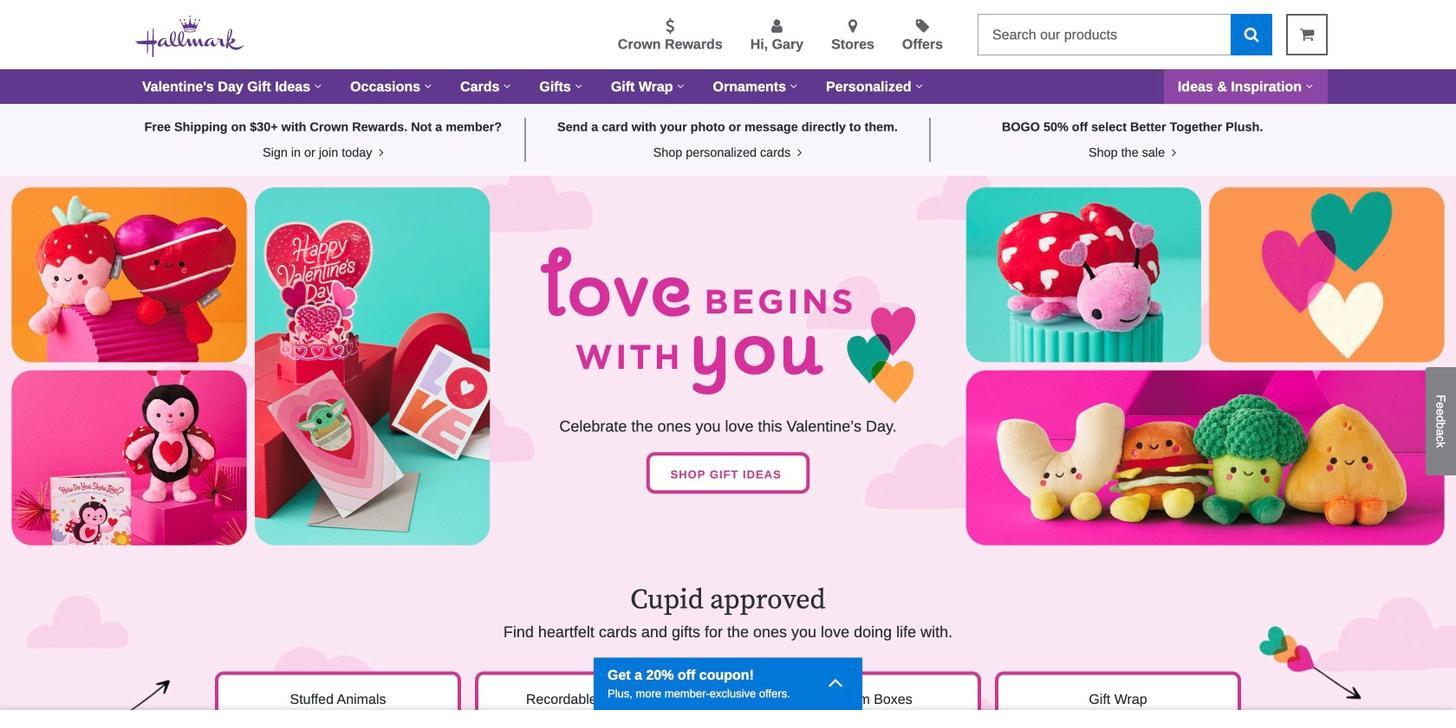 Task type: describe. For each thing, give the bounding box(es) containing it.
0 vertical spatial banner
[[0, 0, 1457, 104]]

shopping cart image
[[1300, 26, 1315, 42]]

1 vertical spatial banner
[[208, 584, 1249, 644]]

Search our products search field
[[978, 14, 1231, 55]]



Task type: vqa. For each thing, say whether or not it's contained in the screenshot.
the leftmost TAB LIST
no



Task type: locate. For each thing, give the bounding box(es) containing it.
cupid approved image
[[0, 557, 1457, 711]]

images of valentine's day better togethers, cards, and plushes on a light pink background with clouds image
[[0, 176, 1457, 557]]

menu bar
[[128, 69, 1328, 104]]

search image
[[1245, 26, 1259, 42]]

none search field inside banner
[[978, 14, 1273, 55]]

region
[[0, 557, 1457, 711]]

menu inside banner
[[272, 15, 964, 55]]

main content
[[0, 104, 1457, 711]]

hallmark image
[[135, 16, 245, 57]]

icon image
[[376, 147, 384, 159], [794, 147, 802, 159], [1169, 147, 1177, 159], [828, 671, 844, 695]]

None search field
[[978, 14, 1273, 55]]

menu
[[272, 15, 964, 55]]

banner
[[0, 0, 1457, 104], [208, 584, 1249, 644]]



